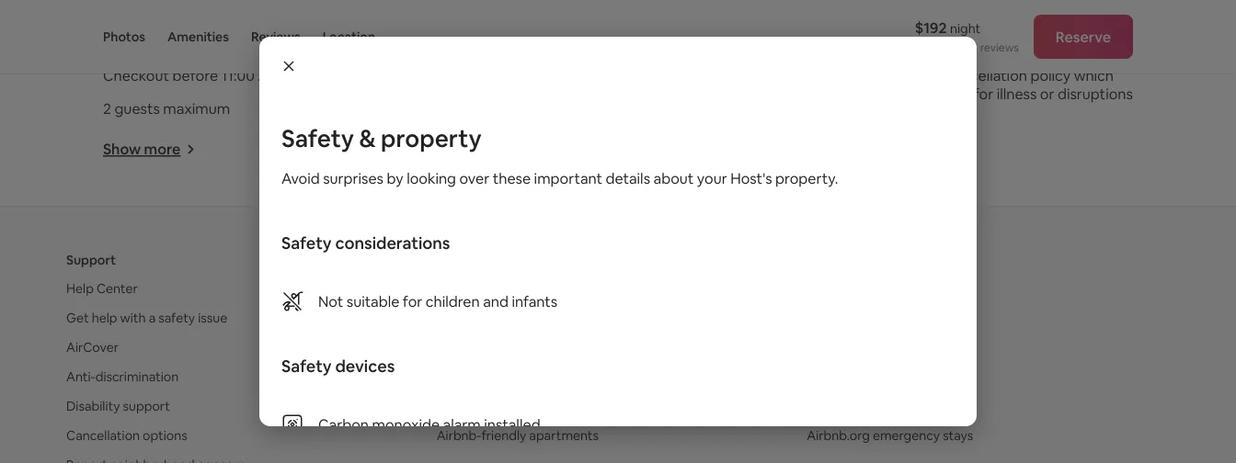 Task type: vqa. For each thing, say whether or not it's contained in the screenshot.
the entire
no



Task type: describe. For each thing, give the bounding box(es) containing it.
0 vertical spatial policy
[[890, 3, 931, 22]]

get help with a safety issue
[[66, 310, 227, 327]]

amenities button
[[167, 0, 229, 74]]

which
[[1074, 66, 1114, 85]]

help center link
[[66, 281, 138, 297]]

cancellation options
[[66, 428, 187, 444]]

location button
[[323, 0, 376, 74]]

help
[[66, 281, 94, 297]]

1 more from the left
[[144, 140, 181, 159]]

property.
[[776, 169, 839, 188]]

2
[[103, 99, 111, 118]]

help center
[[66, 281, 138, 297]]

safety considerations
[[282, 233, 450, 254]]

2 show more button from the left
[[451, 140, 544, 159]]

with
[[120, 310, 146, 327]]

10:00
[[235, 33, 271, 52]]

nov
[[966, 33, 993, 52]]

support
[[66, 252, 116, 268]]

2 show from the left
[[451, 140, 489, 159]]

airbnb-friendly apartments
[[437, 428, 599, 444]]

airbnb-friendly apartments link
[[437, 428, 599, 444]]

safety & property dialog
[[259, 37, 977, 464]]

support
[[123, 398, 170, 415]]

friendly
[[482, 428, 527, 444]]

review the host's full cancellation policy which applies even if you cancel for illness or disruptions caused by covid-19.
[[800, 66, 1133, 121]]

check-
[[103, 33, 151, 52]]

$192
[[915, 18, 947, 37]]

avoid surprises by looking over these important details about your host's property.
[[282, 169, 839, 188]]

airbnb your home
[[437, 281, 543, 297]]

am
[[258, 66, 281, 85]]

not suitable for children and infants
[[318, 292, 558, 311]]

cancellation for cancellation options
[[66, 428, 140, 444]]

11:00
[[221, 66, 255, 85]]

alarm for carbon monoxide alarm installed
[[443, 415, 481, 434]]

2 guests maximum
[[103, 99, 230, 118]]

night
[[950, 20, 981, 36]]

in:
[[151, 33, 167, 52]]

for inside safety & property dialog
[[403, 292, 423, 311]]

maximum
[[163, 99, 230, 118]]

reviews button
[[251, 0, 301, 74]]

considerations
[[335, 233, 450, 254]]

safety & property for monoxide
[[451, 3, 575, 22]]

these
[[493, 169, 531, 188]]

the
[[851, 66, 874, 85]]

home
[[509, 281, 543, 297]]

monoxide for carbon monoxide alarm installed
[[372, 415, 440, 434]]

airbnb-
[[437, 428, 482, 444]]

applies
[[800, 84, 848, 103]]

guests
[[115, 99, 160, 118]]

illness
[[997, 84, 1037, 103]]

infants
[[512, 292, 558, 311]]

issue
[[198, 310, 227, 327]]

over
[[460, 169, 490, 188]]

free
[[800, 33, 830, 52]]

location
[[323, 29, 376, 45]]

cancellation inside review the host's full cancellation policy which applies even if you cancel for illness or disruptions caused by covid-19.
[[946, 66, 1028, 85]]

anti-
[[66, 369, 95, 386]]

monoxide for carbon monoxide alarm
[[505, 33, 573, 52]]

children
[[426, 292, 480, 311]]

emergency
[[873, 428, 940, 444]]

disability support link
[[66, 398, 170, 415]]

devices
[[335, 356, 395, 378]]

reviews
[[981, 40, 1019, 55]]

apartments
[[529, 428, 599, 444]]

carbon for carbon monoxide alarm
[[451, 33, 502, 52]]

a
[[149, 310, 156, 327]]

policy inside review the host's full cancellation policy which applies even if you cancel for illness or disruptions caused by covid-19.
[[1031, 66, 1071, 85]]

$192 night 244 reviews
[[915, 18, 1019, 55]]

photos
[[103, 29, 145, 45]]

get help with a safety issue link
[[66, 310, 227, 327]]

airbnb
[[437, 281, 477, 297]]

244
[[959, 40, 978, 55]]

1 horizontal spatial before
[[918, 33, 963, 52]]

-
[[226, 33, 232, 52]]

cancellation options link
[[66, 428, 187, 444]]

anti-discrimination
[[66, 369, 179, 386]]

important
[[534, 169, 603, 188]]

looking
[[407, 169, 456, 188]]



Task type: locate. For each thing, give the bounding box(es) containing it.
not
[[318, 292, 343, 311]]

airbnb your home link
[[437, 281, 543, 297]]

carbon
[[451, 33, 502, 52], [318, 415, 369, 434]]

1 horizontal spatial show
[[451, 140, 489, 159]]

checkout
[[103, 66, 169, 85]]

carbon monoxide alarm
[[451, 33, 614, 52]]

safety up avoid at the left
[[282, 123, 354, 154]]

by right caused at the top right of page
[[852, 103, 869, 121]]

show more down guests
[[103, 140, 181, 159]]

airbnb.org emergency stays
[[807, 428, 974, 444]]

help
[[92, 310, 117, 327]]

safety
[[159, 310, 195, 327]]

photos button
[[103, 0, 145, 74]]

safety
[[451, 3, 496, 22], [282, 123, 354, 154], [282, 233, 332, 254], [282, 356, 332, 378]]

0 vertical spatial for
[[974, 84, 994, 103]]

1 horizontal spatial show more button
[[451, 140, 544, 159]]

carbon for carbon monoxide alarm installed
[[318, 415, 369, 434]]

1 pm from the left
[[202, 33, 223, 52]]

0 vertical spatial safety & property
[[451, 3, 575, 22]]

1 horizontal spatial cancellation
[[946, 66, 1028, 85]]

1 vertical spatial by
[[387, 169, 404, 188]]

disruptions
[[1058, 84, 1133, 103]]

1 vertical spatial for
[[403, 292, 423, 311]]

& up surprises
[[359, 123, 376, 154]]

policy up the free cancellation before nov 7.
[[890, 3, 931, 22]]

1 vertical spatial property
[[381, 123, 482, 154]]

or
[[1041, 84, 1055, 103]]

for right suitable
[[403, 292, 423, 311]]

& inside dialog
[[359, 123, 376, 154]]

1 horizontal spatial alarm
[[576, 33, 614, 52]]

3:00
[[170, 33, 199, 52]]

show more button up these
[[451, 140, 544, 159]]

stays
[[943, 428, 974, 444]]

1 vertical spatial carbon
[[318, 415, 369, 434]]

0 horizontal spatial for
[[403, 292, 423, 311]]

center
[[97, 281, 138, 297]]

by left looking
[[387, 169, 404, 188]]

1 vertical spatial alarm
[[443, 415, 481, 434]]

host's
[[731, 169, 773, 188]]

1 horizontal spatial carbon
[[451, 33, 502, 52]]

carbon monoxide alarm installed
[[318, 415, 541, 434]]

alarm for carbon monoxide alarm
[[576, 33, 614, 52]]

cancellation
[[800, 3, 887, 22], [66, 428, 140, 444]]

1 show more button from the left
[[103, 140, 195, 159]]

you
[[899, 84, 924, 103]]

even
[[851, 84, 884, 103]]

1 horizontal spatial property
[[513, 3, 575, 22]]

show more up over
[[451, 140, 529, 159]]

by inside safety & property dialog
[[387, 169, 404, 188]]

safety up not
[[282, 233, 332, 254]]

cancellation
[[833, 33, 914, 52], [946, 66, 1028, 85]]

cancellation down cancellation policy
[[833, 33, 914, 52]]

surprises
[[323, 169, 384, 188]]

monoxide inside safety & property dialog
[[372, 415, 440, 434]]

0 horizontal spatial cancellation
[[833, 33, 914, 52]]

free cancellation before nov 7.
[[800, 33, 1006, 52]]

0 horizontal spatial policy
[[890, 3, 931, 22]]

alarm
[[576, 33, 614, 52], [443, 415, 481, 434]]

options
[[143, 428, 187, 444]]

reviews
[[251, 29, 301, 45]]

& for surprises
[[359, 123, 376, 154]]

policy
[[890, 3, 931, 22], [1031, 66, 1071, 85]]

show
[[103, 140, 141, 159], [451, 140, 489, 159]]

checkout before 11:00 am
[[103, 66, 281, 85]]

&
[[499, 3, 510, 22], [359, 123, 376, 154]]

0 vertical spatial carbon
[[451, 33, 502, 52]]

installed
[[484, 415, 541, 434]]

aircover
[[66, 340, 119, 356]]

property up looking
[[381, 123, 482, 154]]

safety & property for surprises
[[282, 123, 482, 154]]

if
[[887, 84, 896, 103]]

show up over
[[451, 140, 489, 159]]

about
[[654, 169, 694, 188]]

property
[[513, 3, 575, 22], [381, 123, 482, 154]]

your left home at the left
[[480, 281, 506, 297]]

1 horizontal spatial pm
[[274, 33, 295, 52]]

0 horizontal spatial pm
[[202, 33, 223, 52]]

0 vertical spatial alarm
[[576, 33, 614, 52]]

1 show from the left
[[103, 140, 141, 159]]

1 horizontal spatial cancellation
[[800, 3, 887, 22]]

pm left -
[[202, 33, 223, 52]]

your right about
[[697, 169, 727, 188]]

details
[[606, 169, 651, 188]]

more up these
[[492, 140, 529, 159]]

& up carbon monoxide alarm
[[499, 3, 510, 22]]

1 horizontal spatial policy
[[1031, 66, 1071, 85]]

safety & property
[[451, 3, 575, 22], [282, 123, 482, 154]]

cancellation policy
[[800, 3, 931, 22]]

cancel
[[927, 84, 971, 103]]

0 horizontal spatial show more button
[[103, 140, 195, 159]]

more down 2 guests maximum
[[144, 140, 181, 159]]

1 horizontal spatial monoxide
[[505, 33, 573, 52]]

alarm inside safety & property dialog
[[443, 415, 481, 434]]

2 pm from the left
[[274, 33, 295, 52]]

policy left which at the right of page
[[1031, 66, 1071, 85]]

check-in: 3:00 pm - 10:00 pm
[[103, 33, 295, 52]]

1 vertical spatial monoxide
[[372, 415, 440, 434]]

safety & property inside dialog
[[282, 123, 482, 154]]

safety up carbon monoxide alarm
[[451, 3, 496, 22]]

0 horizontal spatial alarm
[[443, 415, 481, 434]]

property for by
[[381, 123, 482, 154]]

1 vertical spatial &
[[359, 123, 376, 154]]

1 horizontal spatial by
[[852, 103, 869, 121]]

1 horizontal spatial show more
[[451, 140, 529, 159]]

reserve
[[1056, 27, 1111, 46]]

reserve button
[[1034, 15, 1134, 59]]

0 vertical spatial &
[[499, 3, 510, 22]]

cancellation down disability
[[66, 428, 140, 444]]

avoid
[[282, 169, 320, 188]]

safety & property up carbon monoxide alarm
[[451, 3, 575, 22]]

amenities
[[167, 29, 229, 45]]

0 vertical spatial before
[[918, 33, 963, 52]]

& for monoxide
[[499, 3, 510, 22]]

before up maximum
[[173, 66, 218, 85]]

1 horizontal spatial more
[[492, 140, 529, 159]]

get
[[66, 310, 89, 327]]

0 horizontal spatial cancellation
[[66, 428, 140, 444]]

caused
[[800, 103, 849, 121]]

review
[[800, 66, 848, 85]]

0 horizontal spatial monoxide
[[372, 415, 440, 434]]

disability
[[66, 398, 120, 415]]

19.
[[923, 103, 941, 121]]

0 vertical spatial cancellation
[[833, 33, 914, 52]]

for inside review the host's full cancellation policy which applies even if you cancel for illness or disruptions caused by covid-19.
[[974, 84, 994, 103]]

property up carbon monoxide alarm
[[513, 3, 575, 22]]

property for alarm
[[513, 3, 575, 22]]

your inside safety & property dialog
[[697, 169, 727, 188]]

0 horizontal spatial your
[[480, 281, 506, 297]]

property inside dialog
[[381, 123, 482, 154]]

1 horizontal spatial your
[[697, 169, 727, 188]]

more
[[144, 140, 181, 159], [492, 140, 529, 159]]

0 horizontal spatial more
[[144, 140, 181, 159]]

2 more from the left
[[492, 140, 529, 159]]

safety left devices
[[282, 356, 332, 378]]

show more button
[[103, 140, 195, 159], [451, 140, 544, 159]]

cancellation for cancellation policy
[[800, 3, 887, 22]]

1 horizontal spatial for
[[974, 84, 994, 103]]

airbnb.org emergency stays link
[[807, 428, 974, 444]]

host's
[[877, 66, 919, 85]]

0 horizontal spatial by
[[387, 169, 404, 188]]

0 vertical spatial cancellation
[[800, 3, 887, 22]]

1 vertical spatial cancellation
[[66, 428, 140, 444]]

suitable
[[347, 292, 400, 311]]

pm
[[202, 33, 223, 52], [274, 33, 295, 52]]

disability support
[[66, 398, 170, 415]]

cancellation down reviews
[[946, 66, 1028, 85]]

1 vertical spatial before
[[173, 66, 218, 85]]

aircover link
[[66, 340, 119, 356]]

safety & property up surprises
[[282, 123, 482, 154]]

7.
[[996, 33, 1006, 52]]

0 vertical spatial by
[[852, 103, 869, 121]]

0 vertical spatial your
[[697, 169, 727, 188]]

for left 'illness'
[[974, 84, 994, 103]]

0 horizontal spatial carbon
[[318, 415, 369, 434]]

2 show more from the left
[[451, 140, 529, 159]]

0 horizontal spatial before
[[173, 66, 218, 85]]

0 horizontal spatial show more
[[103, 140, 181, 159]]

show down 2
[[103, 140, 141, 159]]

1 vertical spatial policy
[[1031, 66, 1071, 85]]

1 vertical spatial your
[[480, 281, 506, 297]]

pm right the 10:00
[[274, 33, 295, 52]]

and
[[483, 292, 509, 311]]

1 horizontal spatial &
[[499, 3, 510, 22]]

0 vertical spatial monoxide
[[505, 33, 573, 52]]

0 horizontal spatial show
[[103, 140, 141, 159]]

0 horizontal spatial property
[[381, 123, 482, 154]]

covid-
[[872, 103, 923, 121]]

discrimination
[[95, 369, 179, 386]]

carbon inside safety & property dialog
[[318, 415, 369, 434]]

show more button down guests
[[103, 140, 195, 159]]

1 vertical spatial safety & property
[[282, 123, 482, 154]]

airbnb.org
[[807, 428, 870, 444]]

monoxide
[[505, 33, 573, 52], [372, 415, 440, 434]]

0 vertical spatial property
[[513, 3, 575, 22]]

safety devices
[[282, 356, 395, 378]]

1 vertical spatial cancellation
[[946, 66, 1028, 85]]

before up full
[[918, 33, 963, 52]]

1 show more from the left
[[103, 140, 181, 159]]

0 horizontal spatial &
[[359, 123, 376, 154]]

cancellation up free
[[800, 3, 887, 22]]

by inside review the host's full cancellation policy which applies even if you cancel for illness or disruptions caused by covid-19.
[[852, 103, 869, 121]]



